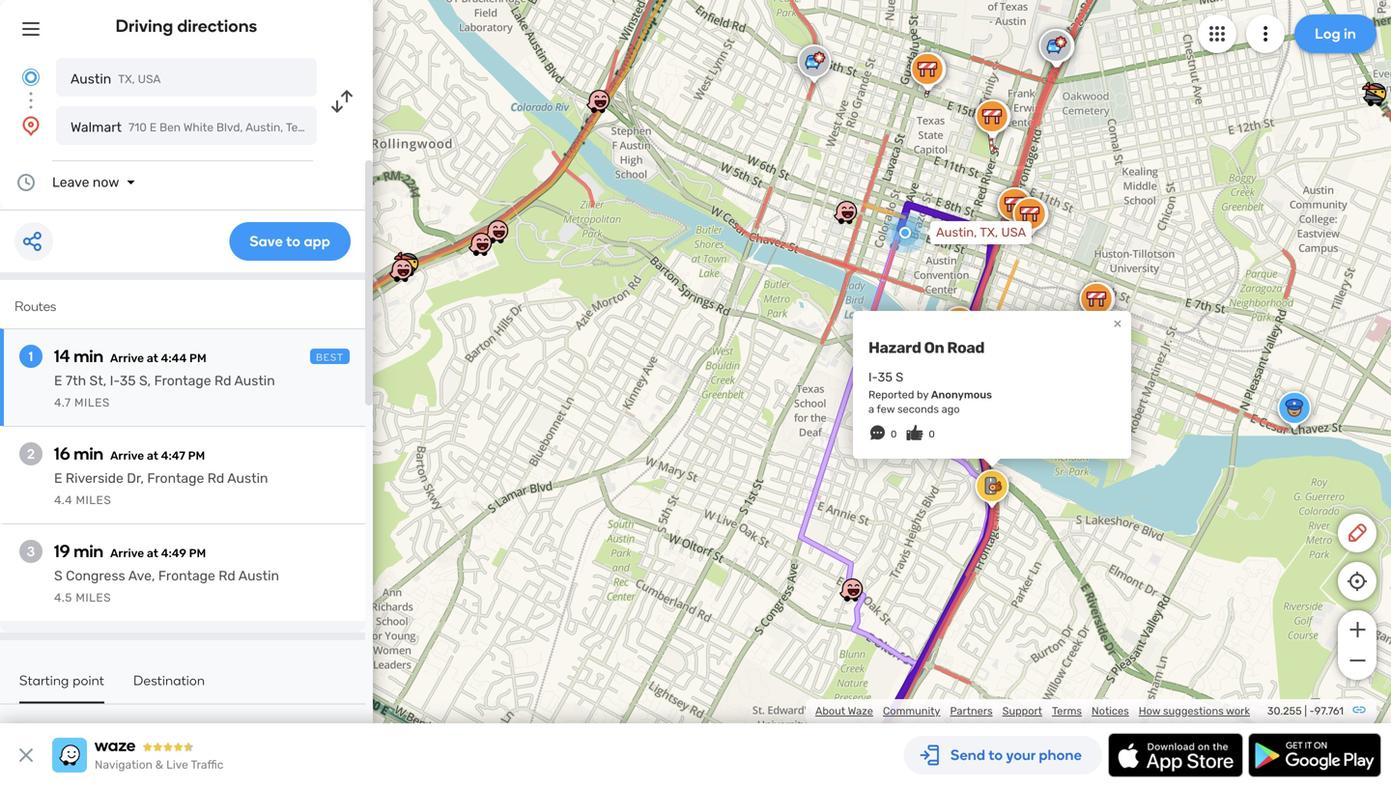 Task type: vqa. For each thing, say whether or not it's contained in the screenshot.
0 to the right
yes



Task type: describe. For each thing, give the bounding box(es) containing it.
road
[[947, 339, 985, 357]]

waze
[[848, 705, 874, 718]]

e riverside dr, frontage rd austin 4.4 miles
[[54, 471, 268, 507]]

austin inside the e 7th st, i-35 s, frontage rd austin 4.7 miles
[[234, 373, 275, 389]]

about waze link
[[816, 705, 874, 718]]

notices link
[[1092, 705, 1130, 718]]

4:44
[[161, 352, 187, 365]]

hazard on road
[[869, 339, 985, 357]]

miles for 16 min
[[76, 494, 111, 507]]

starting point button
[[19, 673, 104, 704]]

by
[[917, 389, 929, 402]]

hazard
[[869, 339, 922, 357]]

location image
[[19, 114, 43, 137]]

tx, for austin
[[118, 72, 135, 86]]

support link
[[1003, 705, 1043, 718]]

st,
[[89, 373, 106, 389]]

3
[[27, 544, 35, 560]]

4.5
[[54, 591, 72, 605]]

7th
[[66, 373, 86, 389]]

30.255 | -97.761
[[1268, 705, 1344, 718]]

ago
[[942, 403, 960, 416]]

terms link
[[1052, 705, 1082, 718]]

4.7
[[54, 396, 71, 410]]

community link
[[883, 705, 941, 718]]

14 min arrive at 4:44 pm
[[54, 346, 207, 367]]

terms
[[1052, 705, 1082, 718]]

e inside walmart 710 e ben white blvd, austin, texas, united states
[[150, 121, 157, 134]]

leave now
[[52, 174, 119, 190]]

riverside
[[66, 471, 124, 487]]

austin inside s congress ave, frontage rd austin 4.5 miles
[[238, 568, 279, 584]]

a
[[869, 403, 875, 416]]

austin, tx, usa
[[936, 225, 1027, 240]]

live
[[166, 759, 188, 772]]

suggestions
[[1164, 705, 1224, 718]]

i- inside i-35 s reported by anonymous a few seconds ago
[[869, 370, 878, 385]]

30.255
[[1268, 705, 1302, 718]]

1 vertical spatial austin,
[[936, 225, 977, 240]]

at for 16 min
[[147, 449, 158, 463]]

frontage inside the e 7th st, i-35 s, frontage rd austin 4.7 miles
[[154, 373, 211, 389]]

navigation & live traffic
[[95, 759, 224, 772]]

austin tx, usa
[[71, 71, 161, 87]]

starting
[[19, 673, 69, 689]]

austin, inside walmart 710 e ben white blvd, austin, texas, united states
[[246, 121, 283, 134]]

35 inside i-35 s reported by anonymous a few seconds ago
[[878, 370, 893, 385]]

work
[[1227, 705, 1251, 718]]

notices
[[1092, 705, 1130, 718]]

x image
[[14, 744, 38, 767]]

ave,
[[128, 568, 155, 584]]

rd inside the e 7th st, i-35 s, frontage rd austin 4.7 miles
[[215, 373, 231, 389]]

how
[[1139, 705, 1161, 718]]

starting point
[[19, 673, 104, 689]]

zoom out image
[[1346, 649, 1370, 673]]

ben
[[160, 121, 181, 134]]

directions
[[177, 15, 257, 36]]

on
[[924, 339, 945, 357]]

about
[[816, 705, 846, 718]]

driving
[[116, 15, 173, 36]]

frontage for 19 min
[[158, 568, 215, 584]]

current location image
[[19, 66, 43, 89]]

traffic
[[191, 759, 224, 772]]

usa for austin
[[138, 72, 161, 86]]

at for 19 min
[[147, 547, 158, 561]]

×
[[1114, 314, 1122, 332]]

× link
[[1109, 314, 1127, 332]]

1 0 from the left
[[891, 429, 897, 440]]

pm for 16 min
[[188, 449, 205, 463]]

partners link
[[950, 705, 993, 718]]

how suggestions work link
[[1139, 705, 1251, 718]]



Task type: locate. For each thing, give the bounding box(es) containing it.
i-
[[869, 370, 878, 385], [110, 373, 120, 389]]

1 horizontal spatial s
[[896, 370, 904, 385]]

0 horizontal spatial s
[[54, 568, 63, 584]]

at inside 19 min arrive at 4:49 pm
[[147, 547, 158, 561]]

miles down st,
[[74, 396, 110, 410]]

2 min from the top
[[74, 444, 104, 464]]

2 vertical spatial e
[[54, 471, 62, 487]]

usa inside austin tx, usa
[[138, 72, 161, 86]]

usa
[[138, 72, 161, 86], [1002, 225, 1027, 240]]

e left 7th
[[54, 373, 62, 389]]

2 arrive from the top
[[110, 449, 144, 463]]

e 7th st, i-35 s, frontage rd austin 4.7 miles
[[54, 373, 275, 410]]

arrive inside 16 min arrive at 4:47 pm
[[110, 449, 144, 463]]

2 vertical spatial at
[[147, 547, 158, 561]]

3 arrive from the top
[[110, 547, 144, 561]]

14
[[54, 346, 70, 367]]

at left 4:44
[[147, 352, 158, 365]]

frontage down 4:49
[[158, 568, 215, 584]]

0 vertical spatial usa
[[138, 72, 161, 86]]

1 vertical spatial usa
[[1002, 225, 1027, 240]]

reported
[[869, 389, 915, 402]]

miles inside e riverside dr, frontage rd austin 4.4 miles
[[76, 494, 111, 507]]

seconds
[[898, 403, 939, 416]]

pm inside 14 min arrive at 4:44 pm
[[189, 352, 207, 365]]

destination button
[[133, 673, 205, 702]]

austin inside e riverside dr, frontage rd austin 4.4 miles
[[227, 471, 268, 487]]

navigation
[[95, 759, 153, 772]]

frontage inside s congress ave, frontage rd austin 4.5 miles
[[158, 568, 215, 584]]

0 down seconds
[[929, 429, 935, 440]]

2 vertical spatial miles
[[76, 591, 111, 605]]

0 horizontal spatial usa
[[138, 72, 161, 86]]

&
[[155, 759, 163, 772]]

0 vertical spatial pm
[[189, 352, 207, 365]]

min for 16 min
[[74, 444, 104, 464]]

-
[[1310, 705, 1315, 718]]

0 horizontal spatial tx,
[[118, 72, 135, 86]]

pm right 4:47 on the left bottom of page
[[188, 449, 205, 463]]

1 arrive from the top
[[110, 352, 144, 365]]

anonymous
[[932, 389, 993, 402]]

|
[[1305, 705, 1307, 718]]

0 vertical spatial at
[[147, 352, 158, 365]]

e inside e riverside dr, frontage rd austin 4.4 miles
[[54, 471, 62, 487]]

0 down few
[[891, 429, 897, 440]]

710
[[129, 121, 147, 134]]

1 min from the top
[[74, 346, 103, 367]]

s congress ave, frontage rd austin 4.5 miles
[[54, 568, 279, 605]]

pm inside 16 min arrive at 4:47 pm
[[188, 449, 205, 463]]

0 vertical spatial miles
[[74, 396, 110, 410]]

pm for 14 min
[[189, 352, 207, 365]]

e inside the e 7th st, i-35 s, frontage rd austin 4.7 miles
[[54, 373, 62, 389]]

e right '710'
[[150, 121, 157, 134]]

e
[[150, 121, 157, 134], [54, 373, 62, 389], [54, 471, 62, 487]]

miles
[[74, 396, 110, 410], [76, 494, 111, 507], [76, 591, 111, 605]]

min for 14 min
[[74, 346, 103, 367]]

2 vertical spatial frontage
[[158, 568, 215, 584]]

1 vertical spatial tx,
[[980, 225, 999, 240]]

1
[[29, 348, 33, 365]]

19
[[54, 541, 70, 562]]

1 vertical spatial e
[[54, 373, 62, 389]]

1 horizontal spatial 0
[[929, 429, 935, 440]]

point
[[73, 673, 104, 689]]

4:49
[[161, 547, 186, 561]]

min
[[74, 346, 103, 367], [74, 444, 104, 464], [74, 541, 104, 562]]

s
[[896, 370, 904, 385], [54, 568, 63, 584]]

s up reported
[[896, 370, 904, 385]]

2 vertical spatial min
[[74, 541, 104, 562]]

at inside 14 min arrive at 4:44 pm
[[147, 352, 158, 365]]

zoom in image
[[1346, 619, 1370, 642]]

97.761
[[1315, 705, 1344, 718]]

19 min arrive at 4:49 pm
[[54, 541, 206, 562]]

0 vertical spatial arrive
[[110, 352, 144, 365]]

frontage down 4:44
[[154, 373, 211, 389]]

1 vertical spatial miles
[[76, 494, 111, 507]]

pm inside 19 min arrive at 4:49 pm
[[189, 547, 206, 561]]

arrive inside 19 min arrive at 4:49 pm
[[110, 547, 144, 561]]

1 horizontal spatial austin,
[[936, 225, 977, 240]]

frontage down 4:47 on the left bottom of page
[[147, 471, 204, 487]]

miles down congress at bottom
[[76, 591, 111, 605]]

congress
[[66, 568, 125, 584]]

pm right 4:49
[[189, 547, 206, 561]]

miles inside the e 7th st, i-35 s, frontage rd austin 4.7 miles
[[74, 396, 110, 410]]

min up riverside
[[74, 444, 104, 464]]

pm for 19 min
[[189, 547, 206, 561]]

at left 4:49
[[147, 547, 158, 561]]

blvd,
[[216, 121, 243, 134]]

texas,
[[286, 121, 319, 134]]

2 at from the top
[[147, 449, 158, 463]]

miles down riverside
[[76, 494, 111, 507]]

4:47
[[161, 449, 185, 463]]

3 min from the top
[[74, 541, 104, 562]]

rd
[[215, 373, 231, 389], [208, 471, 224, 487], [219, 568, 236, 584]]

miles for 19 min
[[76, 591, 111, 605]]

austin
[[71, 71, 111, 87], [234, 373, 275, 389], [227, 471, 268, 487], [238, 568, 279, 584]]

35
[[878, 370, 893, 385], [120, 373, 136, 389]]

frontage
[[154, 373, 211, 389], [147, 471, 204, 487], [158, 568, 215, 584]]

i- right st,
[[110, 373, 120, 389]]

1 vertical spatial at
[[147, 449, 158, 463]]

at for 14 min
[[147, 352, 158, 365]]

white
[[183, 121, 214, 134]]

routes
[[14, 298, 56, 315]]

min up congress at bottom
[[74, 541, 104, 562]]

arrive up ave,
[[110, 547, 144, 561]]

arrive for 16 min
[[110, 449, 144, 463]]

at left 4:47 on the left bottom of page
[[147, 449, 158, 463]]

tx,
[[118, 72, 135, 86], [980, 225, 999, 240]]

3 at from the top
[[147, 547, 158, 561]]

0 horizontal spatial 35
[[120, 373, 136, 389]]

2
[[27, 446, 35, 462]]

united
[[322, 121, 358, 134]]

destination
[[133, 673, 205, 689]]

s inside s congress ave, frontage rd austin 4.5 miles
[[54, 568, 63, 584]]

1 vertical spatial frontage
[[147, 471, 204, 487]]

2 0 from the left
[[929, 429, 935, 440]]

min for 19 min
[[74, 541, 104, 562]]

1 horizontal spatial 35
[[878, 370, 893, 385]]

1 horizontal spatial tx,
[[980, 225, 999, 240]]

frontage for 16 min
[[147, 471, 204, 487]]

arrive up s,
[[110, 352, 144, 365]]

at inside 16 min arrive at 4:47 pm
[[147, 449, 158, 463]]

35 left s,
[[120, 373, 136, 389]]

4.4
[[54, 494, 73, 507]]

rd for 16 min
[[208, 471, 224, 487]]

s inside i-35 s reported by anonymous a few seconds ago
[[896, 370, 904, 385]]

rd inside s congress ave, frontage rd austin 4.5 miles
[[219, 568, 236, 584]]

s,
[[139, 373, 151, 389]]

1 vertical spatial arrive
[[110, 449, 144, 463]]

pencil image
[[1346, 522, 1369, 545]]

2 vertical spatial pm
[[189, 547, 206, 561]]

e for 14 min
[[54, 373, 62, 389]]

min up st,
[[74, 346, 103, 367]]

0 vertical spatial austin,
[[246, 121, 283, 134]]

walmart 710 e ben white blvd, austin, texas, united states
[[71, 119, 396, 135]]

0 horizontal spatial austin,
[[246, 121, 283, 134]]

1 horizontal spatial usa
[[1002, 225, 1027, 240]]

0 vertical spatial rd
[[215, 373, 231, 389]]

usa for austin,
[[1002, 225, 1027, 240]]

states
[[361, 121, 396, 134]]

i-35 s reported by anonymous a few seconds ago
[[869, 370, 993, 416]]

rd inside e riverside dr, frontage rd austin 4.4 miles
[[208, 471, 224, 487]]

0 vertical spatial s
[[896, 370, 904, 385]]

2 vertical spatial rd
[[219, 568, 236, 584]]

1 vertical spatial pm
[[188, 449, 205, 463]]

rd right ave,
[[219, 568, 236, 584]]

clock image
[[14, 171, 38, 194]]

0 vertical spatial e
[[150, 121, 157, 134]]

few
[[877, 403, 895, 416]]

1 vertical spatial s
[[54, 568, 63, 584]]

walmart
[[71, 119, 122, 135]]

arrive for 19 min
[[110, 547, 144, 561]]

1 vertical spatial rd
[[208, 471, 224, 487]]

leave
[[52, 174, 89, 190]]

0 vertical spatial frontage
[[154, 373, 211, 389]]

arrive for 14 min
[[110, 352, 144, 365]]

support
[[1003, 705, 1043, 718]]

rd for 19 min
[[219, 568, 236, 584]]

16 min arrive at 4:47 pm
[[54, 444, 205, 464]]

i- up reported
[[869, 370, 878, 385]]

0 vertical spatial min
[[74, 346, 103, 367]]

0 vertical spatial tx,
[[118, 72, 135, 86]]

16
[[54, 444, 70, 464]]

rd right dr,
[[208, 471, 224, 487]]

driving directions
[[116, 15, 257, 36]]

0 horizontal spatial 0
[[891, 429, 897, 440]]

frontage inside e riverside dr, frontage rd austin 4.4 miles
[[147, 471, 204, 487]]

1 at from the top
[[147, 352, 158, 365]]

at
[[147, 352, 158, 365], [147, 449, 158, 463], [147, 547, 158, 561]]

now
[[93, 174, 119, 190]]

2 vertical spatial arrive
[[110, 547, 144, 561]]

e for 16 min
[[54, 471, 62, 487]]

1 horizontal spatial i-
[[869, 370, 878, 385]]

1 vertical spatial min
[[74, 444, 104, 464]]

i- inside the e 7th st, i-35 s, frontage rd austin 4.7 miles
[[110, 373, 120, 389]]

s up 4.5
[[54, 568, 63, 584]]

dr,
[[127, 471, 144, 487]]

tx, inside austin tx, usa
[[118, 72, 135, 86]]

0 horizontal spatial i-
[[110, 373, 120, 389]]

rd right s,
[[215, 373, 231, 389]]

e up 4.4
[[54, 471, 62, 487]]

miles inside s congress ave, frontage rd austin 4.5 miles
[[76, 591, 111, 605]]

best
[[316, 352, 344, 363]]

link image
[[1352, 703, 1367, 718]]

community
[[883, 705, 941, 718]]

pm right 4:44
[[189, 352, 207, 365]]

tx, for austin,
[[980, 225, 999, 240]]

about waze community partners support terms notices how suggestions work
[[816, 705, 1251, 718]]

0
[[891, 429, 897, 440], [929, 429, 935, 440]]

35 up reported
[[878, 370, 893, 385]]

arrive up dr,
[[110, 449, 144, 463]]

arrive
[[110, 352, 144, 365], [110, 449, 144, 463], [110, 547, 144, 561]]

35 inside the e 7th st, i-35 s, frontage rd austin 4.7 miles
[[120, 373, 136, 389]]

arrive inside 14 min arrive at 4:44 pm
[[110, 352, 144, 365]]

partners
[[950, 705, 993, 718]]



